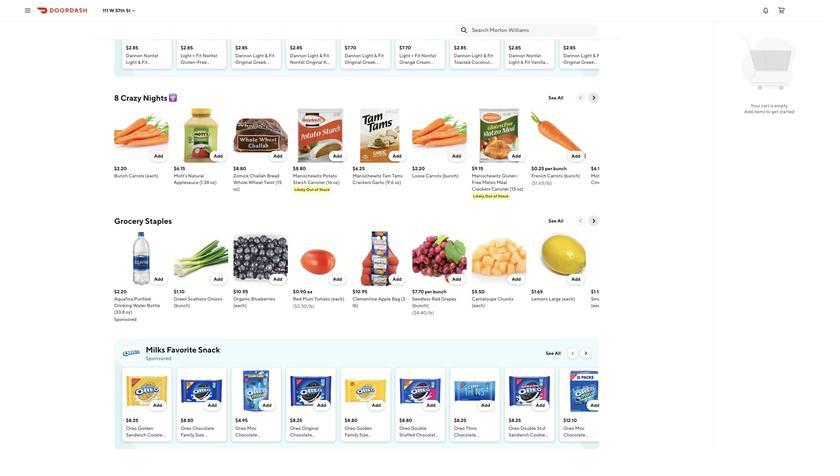 Task type: describe. For each thing, give the bounding box(es) containing it.
& for dannon light & fit original greek nonfat yogurt blackberry (5.3 oz)
[[265, 53, 268, 58]]

all for grocery staples
[[557, 218, 563, 224]]

oz) inside $8.80 manischewitz potato starch canister (16 oz) likely out of stock
[[333, 180, 340, 185]]

red inside $0.90 ea red plum tomato (each) ($3.30/lb)
[[293, 296, 302, 302]]

(5.3 for yogurt
[[524, 73, 532, 78]]

blueberries
[[251, 296, 275, 302]]

small
[[591, 296, 603, 302]]

add for oreo mini chocolate sandwich cookies snak-saks (8 oz)
[[262, 403, 272, 408]]

$2.85 dannon light & fit original greek nonfat yogurt peach (5.3 oz)
[[563, 45, 603, 78]]

your cart is empty add items to get started
[[744, 103, 794, 114]]

$1.65
[[531, 289, 543, 294]]

items
[[754, 109, 765, 114]]

(5.3 for blackberry
[[259, 73, 267, 78]]

sandwich inside $8.25 oreo golden sandwich cookies (13.29 oz)
[[126, 432, 146, 438]]

(3
[[401, 296, 405, 302]]

stuf
[[537, 426, 546, 431]]

original inside $2.85 dannon nonfat light & fit vanilla original greek yogurt (5.3 oz)
[[509, 66, 526, 71]]

started
[[780, 109, 794, 114]]

(each) inside $1.10 small yellow onions (each)
[[591, 303, 604, 308]]

$1.10 for $1.10 green scallions onions (bunch)
[[174, 289, 185, 294]]

oz) inside $8.25 oreo double stuf sandwich cookies (14.03 oz)
[[523, 439, 529, 444]]

yogurt for light + fit nonfat orange cream greek yogurt cups (4 ct)
[[413, 66, 427, 71]]

staples
[[145, 216, 172, 226]]

see all for 8 crazy nights 🕎
[[549, 95, 563, 100]]

$8.80 for $8.80
[[399, 418, 412, 423]]

$2.85 inside $2.85 dannon nonfat light & fit vanilla original greek yogurt (5.3 oz)
[[509, 45, 521, 50]]

tomato
[[314, 296, 330, 302]]

$2.85 inside $2.85 dannon light & fit original greek nonfat yogurt peach (5.3 oz)
[[563, 45, 576, 50]]

ct)
[[405, 73, 410, 78]]

original inside "$2.85 dannon light & fit nonfat original key lime greek yogurt (5.3 oz)"
[[306, 60, 323, 65]]

$0.90 ea red plum tomato (each) ($3.30/lb)
[[293, 289, 344, 309]]

add for manischewitz tam tams crackers garlic (9.6 oz)
[[393, 153, 402, 159]]

likely inside $9.15 manischewitz gluten- free matzo meal crackers canister (15 oz) likely out of stock
[[473, 194, 484, 199]]

sandwich inside "$8.80 oreo chocolate family size sandwich cookies (18.12 oz)"
[[181, 439, 201, 444]]

$6.15 mott's applesauce cinnamon (4.5 oz)
[[591, 166, 630, 185]]

grocery staples
[[114, 216, 172, 226]]

orange
[[399, 60, 415, 65]]

+
[[411, 53, 414, 58]]

manischewitz for canister
[[293, 173, 322, 179]]

oz) inside $8.80 zomick challah bread whole wheat twist (15 oz)
[[233, 186, 240, 192]]

chocolate inside "$8.80 oreo chocolate family size sandwich cookies (18.12 oz)"
[[192, 426, 214, 431]]

peach
[[563, 73, 577, 78]]

oz) inside "$8.80 oreo chocolate family size sandwich cookies (18.12 oz)"
[[193, 446, 200, 449]]

sandwich inside '$8.25 oreo thins chocolate sandwich cookies (10.1 oz)'
[[454, 439, 474, 444]]

add for oreo thins chocolate sandwich cookies (10.1 oz)
[[481, 403, 490, 408]]

gluten-
[[502, 173, 518, 179]]

$10.95 clementine apple bag (3 lb)
[[353, 289, 405, 308]]

cantaloupe
[[472, 296, 497, 302]]

(18.12 for oreo golden family size sandwich cookies (18.12 oz)
[[345, 446, 356, 449]]

manischewitz gluten-free matzo meal crackers canister (15 oz) image
[[472, 108, 526, 163]]

snack
[[198, 345, 220, 354]]

bunch carrots (each) image
[[114, 108, 168, 163]]

french carrots (bunch) image
[[531, 108, 586, 163]]

clementine apple bag (3 lb) image
[[353, 232, 407, 286]]

previous button of carousel image
[[577, 218, 584, 224]]

size for golden
[[359, 432, 368, 438]]

nonfat inside $2.85 dannon nonfat light & fit vanilla original greek yogurt (5.3 oz)
[[526, 53, 541, 58]]

mott's natural applesauce (1.38 oz) image
[[174, 108, 228, 163]]

mott's for mott's applesauce cinnamon (4.5 oz)
[[591, 173, 605, 179]]

oz) inside $6.15 mott's applesauce cinnamon (4.5 oz)
[[623, 180, 629, 185]]

111 w 57th st
[[103, 8, 131, 13]]

out inside $8.80 manischewitz potato starch canister (16 oz) likely out of stock
[[306, 187, 314, 192]]

(5.3 inside "$2.85 dannon light & fit nonfat original key lime greek yogurt (5.3 oz)"
[[290, 73, 298, 78]]

oz) inside $8.25 oreo original chocolate sandwich cookies (13.29 oz)
[[303, 446, 310, 449]]

$4.95 oreo mini chocolate sandwich cookies snak-saks (8 oz)
[[235, 418, 274, 449]]

cookies inside "$8.80 oreo chocolate family size sandwich cookies (18.12 oz)"
[[202, 439, 219, 444]]

empty
[[774, 103, 788, 108]]

plum
[[303, 296, 314, 302]]

nights
[[143, 93, 167, 102]]

fit for dannon light & fit nonfat original key lime greek yogurt (5.3 oz)
[[323, 53, 329, 58]]

& for dannon light & fit original greek nonfat yogurt peach (5.3 oz)
[[593, 53, 596, 58]]

yogurt for dannon light & fit original greek nonfat yogurt blackberry (5.3 oz)
[[251, 66, 265, 71]]

clementine
[[353, 296, 377, 302]]

oz) inside $2.20 aquafina purified drinking water bottle (33.8 oz) sponsored
[[126, 310, 132, 315]]

$8.80 for $8.80 manischewitz potato starch canister (16 oz) likely out of stock
[[293, 166, 306, 171]]

(each) for lemons large (each)
[[562, 296, 575, 302]]

$7.70 light + fit nonfat orange cream greek yogurt cups (4 ct)
[[399, 45, 439, 78]]

2 vertical spatial all
[[555, 351, 561, 356]]

(4
[[399, 73, 404, 78]]

oz) inside $8.25 oreo golden sandwich cookies (13.29 oz)
[[139, 439, 146, 444]]

$7.70 for $7.70 per bunch seedless red grapes (bunch) ($4.40/lb)
[[412, 289, 424, 294]]

key
[[323, 60, 332, 65]]

$8.80 manischewitz potato starch canister (16 oz) likely out of stock
[[293, 166, 340, 192]]

$2.85 inside "$2.85 dannon light & fit nonfat original key lime greek yogurt (5.3 oz)"
[[290, 45, 302, 50]]

$2.85 dannon nonfat light & fit vanilla original greek yogurt (5.3 oz)
[[509, 45, 545, 78]]

thins
[[466, 426, 477, 431]]

per for french
[[545, 166, 552, 171]]

crazy
[[120, 93, 141, 102]]

next button of carousel image
[[590, 95, 597, 101]]

family for chocolate
[[181, 432, 194, 438]]

(10.1
[[454, 446, 464, 449]]

greek inside $7.70 light + fit nonfat orange cream greek yogurt cups (4 ct)
[[399, 66, 412, 71]]

bread
[[267, 173, 279, 179]]

cookies inside $8.25 oreo original chocolate sandwich cookies (13.29 oz)
[[311, 439, 328, 444]]

oz) inside $6.15 mott's natural applesauce (1.38 oz)
[[210, 180, 217, 185]]

whole
[[233, 180, 248, 185]]

see for grocery staples
[[549, 218, 557, 224]]

chocolate for oreo thins chocolate sandwich cookies (10.1 oz)
[[454, 432, 476, 438]]

$6.25
[[353, 166, 365, 171]]

aquafina purified drinking water bottle (33.8 oz) image
[[114, 232, 168, 286]]

of inside $9.15 manischewitz gluten- free matzo meal crackers canister (15 oz) likely out of stock
[[493, 194, 497, 199]]

(13.29 inside $8.25 oreo golden sandwich cookies (13.29 oz)
[[126, 439, 138, 444]]

$8.80 oreo golden family size sandwich cookies (18.12 oz)
[[345, 418, 383, 449]]

is
[[770, 103, 774, 108]]

cups
[[428, 66, 439, 71]]

nonfat inside $7.70 light + fit nonfat orange cream greek yogurt cups (4 ct)
[[421, 53, 436, 58]]

chocolate for oreo original chocolate sandwich cookies (13.29 oz)
[[290, 432, 312, 438]]

$8.80 for $8.80 oreo golden family size sandwich cookies (18.12 oz)
[[345, 418, 358, 423]]

free
[[472, 180, 481, 185]]

add for oreo chocolate family size sandwich cookies (18.12 oz)
[[208, 403, 217, 408]]

(15 inside $9.15 manischewitz gluten- free matzo meal crackers canister (15 oz) likely out of stock
[[510, 186, 516, 192]]

light inside $7.70 light + fit nonfat orange cream greek yogurt cups (4 ct)
[[399, 53, 410, 58]]

milks favorite snack sponsored
[[146, 345, 220, 362]]

57th
[[115, 8, 125, 13]]

water
[[133, 303, 146, 308]]

$8.80 for $8.80 oreo chocolate family size sandwich cookies (18.12 oz)
[[181, 418, 193, 423]]

greek inside $2.85 dannon light & fit original greek nonfat yogurt peach (5.3 oz)
[[581, 60, 594, 65]]

cookies inside $8.80 oreo golden family size sandwich cookies (18.12 oz)
[[366, 439, 383, 444]]

oreo original chocolate sandwich cookies (13.29 oz) image
[[290, 371, 332, 412]]

carrots for bunch
[[129, 173, 144, 179]]

seedless
[[412, 296, 431, 302]]

onions for green scallions onions (bunch)
[[207, 296, 222, 302]]

dannon light & fit original greek nonfat yogurt blackberry (5.3 oz) image
[[235, 0, 277, 39]]

($1.65/lb)
[[531, 180, 552, 186]]

greek inside $2.85 dannon light & fit original greek nonfat yogurt blackberry (5.3 oz)
[[253, 60, 266, 65]]

(each) for organic blueberries (each)
[[233, 303, 247, 308]]

oreo golden family size sandwich cookies (18.12 oz) image
[[345, 371, 386, 412]]

$9.15 manischewitz gluten- free matzo meal crackers canister (15 oz) likely out of stock
[[472, 166, 524, 199]]

oz) inside '$8.25 oreo thins chocolate sandwich cookies (10.1 oz)'
[[464, 446, 471, 449]]

starch
[[293, 180, 307, 185]]

oz) inside $4.95 oreo mini chocolate sandwich cookies snak-saks (8 oz)
[[263, 446, 270, 449]]

111 w 57th st button
[[103, 8, 136, 13]]

next button of carousel image for leftmost previous button of carousel image
[[583, 351, 588, 356]]

$4.95
[[235, 418, 248, 423]]

sandwich inside $4.95 oreo mini chocolate sandwich cookies snak-saks (8 oz)
[[235, 439, 256, 444]]

size for chocolate
[[195, 432, 204, 438]]

light inside $2.85 dannon nonfat light & fit vanilla original greek yogurt (5.3 oz)
[[509, 60, 520, 65]]

(8
[[258, 446, 262, 449]]

$12.10
[[563, 418, 577, 423]]

(15 inside $8.80 zomick challah bread whole wheat twist (15 oz)
[[276, 180, 282, 185]]

natural
[[188, 173, 204, 179]]

0 horizontal spatial previous button of carousel image
[[570, 351, 575, 356]]

manischewitz for crackers
[[353, 173, 381, 179]]

dannon nonfat light & fit blueberry original greek yogurt (5.3 oz) image
[[126, 0, 167, 39]]

($4.40/lb)
[[412, 310, 434, 316]]

carrots inside $0.25 per bunch french carrots (bunch) ($1.65/lb)
[[547, 173, 563, 179]]

likely inside $8.80 manischewitz potato starch canister (16 oz) likely out of stock
[[294, 187, 305, 192]]

$8.25 for $8.25 oreo thins chocolate sandwich cookies (10.1 oz)
[[454, 418, 466, 423]]

Search Morton Williams search field
[[472, 27, 592, 34]]

nonfat inside $2.85 dannon light & fit original greek nonfat yogurt peach (5.3 oz)
[[563, 66, 578, 71]]

$10.95 for $10.95 clementine apple bag (3 lb)
[[353, 289, 367, 294]]

oz) inside $6.25 manischewitz tam tams crackers garlic (9.6 oz)
[[395, 180, 401, 185]]

add for oreo golden sandwich cookies (13.29 oz)
[[153, 403, 162, 408]]

crackers inside $6.25 manischewitz tam tams crackers garlic (9.6 oz)
[[353, 180, 371, 185]]

wheat
[[248, 180, 263, 185]]

cookies inside $4.95 oreo mini chocolate sandwich cookies snak-saks (8 oz)
[[257, 439, 274, 444]]

canister inside $8.80 manischewitz potato starch canister (16 oz) likely out of stock
[[308, 180, 325, 185]]

add for manischewitz potato starch canister (16 oz)
[[333, 153, 342, 159]]

oreo for oreo original chocolate sandwich cookies (13.29 oz)
[[290, 426, 301, 431]]

yogurt inside "$2.85 dannon light & fit nonfat original key lime greek yogurt (5.3 oz)"
[[315, 66, 329, 71]]

original inside $2.85 dannon light & fit original greek nonfat yogurt blackberry (5.3 oz)
[[235, 60, 252, 65]]

grapes
[[441, 296, 456, 302]]

$8.25 for $8.25 oreo golden sandwich cookies (13.29 oz)
[[126, 418, 138, 423]]

see all link for grocery staples
[[545, 216, 567, 226]]

per for seedless
[[425, 289, 432, 294]]

($3.30/lb)
[[293, 304, 315, 309]]

add for green scallions onions (bunch)
[[214, 277, 223, 282]]

crackers inside $9.15 manischewitz gluten- free matzo meal crackers canister (15 oz) likely out of stock
[[472, 186, 490, 192]]

$10.95 organic blueberries (each)
[[233, 289, 275, 308]]

(bunch) inside $2.20 loose carrots (bunch)
[[442, 173, 459, 179]]

add inside "your cart is empty add items to get started"
[[744, 109, 753, 114]]

of inside $8.80 manischewitz potato starch canister (16 oz) likely out of stock
[[315, 187, 318, 192]]

yogurt inside $2.85 dannon nonfat light & fit vanilla original greek yogurt (5.3 oz)
[[509, 73, 523, 78]]

add for dannon light & fit original greek nonfat yogurt peach (5.3 oz)
[[591, 30, 600, 35]]

fit inside $2.85 dannon nonfat light & fit vanilla original greek yogurt (5.3 oz)
[[524, 60, 530, 65]]

$2.20 for loose carrots (bunch)
[[412, 166, 425, 171]]

(33.8
[[114, 310, 125, 315]]

next button of carousel image for previous button of carousel icon
[[590, 218, 597, 224]]

light for dannon light & fit nonfat original key lime greek yogurt (5.3 oz)
[[308, 53, 319, 58]]

(bunch) inside $7.70 per bunch seedless red grapes (bunch) ($4.40/lb)
[[412, 303, 429, 308]]

(9.6
[[386, 180, 394, 185]]

dannon for dannon light & fit original greek nonfat yogurt peach (5.3 oz)
[[563, 53, 580, 58]]

$2.85 dannon light & fit nonfat original key lime greek yogurt (5.3 oz)
[[290, 45, 332, 78]]

$6.15 for $6.15 mott's natural applesauce (1.38 oz)
[[174, 166, 185, 171]]

$5.50
[[472, 289, 485, 294]]

$7.70 per bunch seedless red grapes (bunch) ($4.40/lb)
[[412, 289, 456, 316]]

grocery
[[114, 216, 143, 226]]

bottle
[[147, 303, 160, 308]]

cookies inside $8.25 oreo golden sandwich cookies (13.29 oz)
[[147, 432, 164, 438]]

loose
[[412, 173, 425, 179]]

2 vertical spatial see all
[[546, 351, 561, 356]]

dannon light & fit original greek nonfat yogurt peach (5.3 oz) image
[[563, 0, 605, 39]]

grocery staples link
[[114, 216, 172, 226]]

greek inside $2.85 dannon nonfat light & fit vanilla original greek yogurt (5.3 oz)
[[526, 66, 539, 71]]

(13.29 inside $8.25 oreo original chocolate sandwich cookies (13.29 oz)
[[290, 446, 302, 449]]

(bunch) inside "$1.10 green scallions onions (bunch)"
[[174, 303, 190, 308]]



Task type: vqa. For each thing, say whether or not it's contained in the screenshot.


Task type: locate. For each thing, give the bounding box(es) containing it.
0 horizontal spatial carrots
[[129, 173, 144, 179]]

per
[[545, 166, 552, 171], [425, 289, 432, 294]]

$7.70 for $7.70
[[345, 45, 356, 50]]

$8.25 up thins
[[454, 418, 466, 423]]

mott's up cinnamon
[[591, 173, 605, 179]]

$8.25 inside '$8.25 oreo thins chocolate sandwich cookies (10.1 oz)'
[[454, 418, 466, 423]]

1 (5.3 from the left
[[259, 73, 267, 78]]

$8.80 down oreo chocolate family size sandwich cookies (18.12 oz) image
[[181, 418, 193, 423]]

3 $2.85 from the left
[[235, 45, 248, 50]]

garlic
[[372, 180, 385, 185]]

add for cantaloupe chunks (each)
[[512, 277, 521, 282]]

2 manischewitz from the left
[[353, 173, 381, 179]]

1 horizontal spatial $6.15
[[591, 166, 603, 171]]

(each)
[[145, 173, 158, 179], [331, 296, 344, 302], [562, 296, 575, 302], [233, 303, 247, 308], [472, 303, 485, 308], [591, 303, 604, 308]]

sandwich inside $8.25 oreo original chocolate sandwich cookies (13.29 oz)
[[290, 439, 310, 444]]

onions for small yellow onions (each)
[[618, 296, 633, 302]]

oz) inside $2.85 dannon light & fit original greek nonfat yogurt blackberry (5.3 oz)
[[268, 73, 274, 78]]

oreo for oreo chocolate family size sandwich cookies (18.12 oz)
[[181, 426, 192, 431]]

cookies inside '$8.25 oreo thins chocolate sandwich cookies (10.1 oz)'
[[475, 439, 492, 444]]

add for manischewitz gluten- free matzo meal crackers canister (15 oz)
[[512, 153, 521, 159]]

& inside $2.85 dannon light & fit original greek nonfat yogurt peach (5.3 oz)
[[593, 53, 596, 58]]

0 horizontal spatial likely
[[294, 187, 305, 192]]

family
[[181, 432, 194, 438], [345, 432, 358, 438]]

$8.25 down oreo golden sandwich cookies (13.29 oz) 'image'
[[126, 418, 138, 423]]

$0.25
[[531, 166, 544, 171]]

1 golden from the left
[[138, 426, 153, 431]]

(each) down organic
[[233, 303, 247, 308]]

light + fit nonfat orange cream greek yogurt cups (4 ct) image
[[399, 0, 441, 39]]

$10.95 inside $10.95 organic blueberries (each)
[[233, 289, 248, 294]]

add for oreo golden family size sandwich cookies (18.12 oz)
[[372, 403, 381, 408]]

$2.85 up lime
[[290, 45, 302, 50]]

$10.95 up the clementine
[[353, 289, 367, 294]]

$2.20 inside $2.20 aquafina purified drinking water bottle (33.8 oz) sponsored
[[114, 289, 127, 294]]

see all link for 8 crazy nights 🕎
[[545, 93, 567, 103]]

1 horizontal spatial stock
[[498, 194, 509, 199]]

apple
[[378, 296, 391, 302]]

stock inside $9.15 manischewitz gluten- free matzo meal crackers canister (15 oz) likely out of stock
[[498, 194, 509, 199]]

oreo inside "$8.80 oreo chocolate family size sandwich cookies (18.12 oz)"
[[181, 426, 192, 431]]

$8.25 oreo thins chocolate sandwich cookies (10.1 oz)
[[454, 418, 492, 449]]

bunch inside $0.25 per bunch french carrots (bunch) ($1.65/lb)
[[553, 166, 567, 171]]

1 horizontal spatial previous button of carousel image
[[577, 95, 584, 101]]

1 horizontal spatial likely
[[473, 194, 484, 199]]

yellow
[[603, 296, 617, 302]]

3 (5.3 from the left
[[524, 73, 532, 78]]

1 vertical spatial (13.29
[[290, 446, 302, 449]]

7 $2.85 from the left
[[563, 45, 576, 50]]

0 horizontal spatial of
[[315, 187, 318, 192]]

1 horizontal spatial onions
[[618, 296, 633, 302]]

golden for size
[[356, 426, 372, 431]]

mott's left 'natural'
[[174, 173, 187, 179]]

$8.80 inside $8.80 oreo golden family size sandwich cookies (18.12 oz)
[[345, 418, 358, 423]]

(each) right large
[[562, 296, 575, 302]]

dannon light & fit original greek nonfat strawberry cheesecake yogurt  (5.3 oz x 4 ct) image
[[345, 0, 386, 39]]

3 manischewitz from the left
[[472, 173, 501, 179]]

dannon for dannon nonfat light & fit vanilla original greek yogurt (5.3 oz)
[[509, 53, 525, 58]]

all for 8 crazy nights 🕎
[[557, 95, 563, 100]]

1 horizontal spatial of
[[493, 194, 497, 199]]

add for lemons large (each)
[[571, 277, 581, 282]]

4 (5.3 from the left
[[577, 73, 586, 78]]

applesauce inside $6.15 mott's natural applesauce (1.38 oz)
[[174, 180, 199, 185]]

notification bell image
[[762, 6, 770, 14]]

out
[[306, 187, 314, 192], [485, 194, 493, 199]]

2 horizontal spatial carrots
[[547, 173, 563, 179]]

2 horizontal spatial manischewitz
[[472, 173, 501, 179]]

(5.3 for peach
[[577, 73, 586, 78]]

(4.5
[[614, 180, 622, 185]]

carrots right bunch
[[129, 173, 144, 179]]

(each) right tomato
[[331, 296, 344, 302]]

2 $6.15 from the left
[[591, 166, 603, 171]]

fit for dannon light & fit original greek nonfat yogurt blackberry (5.3 oz)
[[269, 53, 274, 58]]

$1.10 for $1.10 small yellow onions (each)
[[591, 289, 602, 294]]

onions inside "$1.10 green scallions onions (bunch)"
[[207, 296, 222, 302]]

1 vertical spatial all
[[557, 218, 563, 224]]

organic blueberries (each) image
[[233, 232, 288, 286]]

1 horizontal spatial carrots
[[426, 173, 441, 179]]

sponsored down (33.8
[[114, 317, 137, 322]]

1 horizontal spatial $7.70
[[399, 45, 411, 50]]

mott's inside $6.15 mott's applesauce cinnamon (4.5 oz)
[[591, 173, 605, 179]]

dannon inside $2.85 dannon light & fit original greek nonfat yogurt peach (5.3 oz)
[[563, 53, 580, 58]]

oz) inside $2.85 dannon light & fit original greek nonfat yogurt peach (5.3 oz)
[[587, 73, 593, 78]]

crackers down free
[[472, 186, 490, 192]]

1 vertical spatial likely
[[473, 194, 484, 199]]

add for red plum tomato (each)
[[333, 277, 342, 282]]

dannon up blackberry
[[235, 53, 252, 58]]

$1.10 small yellow onions (each)
[[591, 289, 633, 308]]

dannon light & fit toasted coconut vanilla original nonfat greek yogurt (5.3 oz) image
[[454, 0, 496, 39]]

0 horizontal spatial family
[[181, 432, 194, 438]]

(each) inside $1.65 lemons large (each)
[[562, 296, 575, 302]]

$6.25 manischewitz tam tams crackers garlic (9.6 oz)
[[353, 166, 403, 185]]

oreo for oreo mini chocolate sandwich cookies snak-saks (8 oz)
[[235, 426, 246, 431]]

add for mott's natural applesauce (1.38 oz)
[[214, 153, 223, 159]]

$10.95
[[233, 289, 248, 294], [353, 289, 367, 294]]

sandwich inside $8.25 oreo double stuf sandwich cookies (14.03 oz)
[[509, 432, 529, 438]]

original inside $8.25 oreo original chocolate sandwich cookies (13.29 oz)
[[302, 426, 319, 431]]

manischewitz down $6.25
[[353, 173, 381, 179]]

3 oreo from the left
[[235, 426, 246, 431]]

1 size from the left
[[195, 432, 204, 438]]

(each) for cantaloupe chunks (each)
[[472, 303, 485, 308]]

(5.3 inside $2.85 dannon light & fit original greek nonfat yogurt peach (5.3 oz)
[[577, 73, 586, 78]]

0 vertical spatial see all
[[549, 95, 563, 100]]

2 vertical spatial see
[[546, 351, 554, 356]]

2 size from the left
[[359, 432, 368, 438]]

yogurt
[[251, 66, 265, 71], [315, 66, 329, 71], [413, 66, 427, 71], [579, 66, 593, 71], [509, 73, 523, 78]]

matzo
[[482, 180, 496, 185]]

(each) down 'cantaloupe'
[[472, 303, 485, 308]]

dannon inside $2.85 dannon nonfat light & fit vanilla original greek yogurt (5.3 oz)
[[509, 53, 525, 58]]

nonfat up lime
[[290, 60, 305, 65]]

&
[[265, 53, 268, 58], [319, 53, 322, 58], [593, 53, 596, 58], [521, 60, 524, 65]]

0 horizontal spatial mott's
[[174, 173, 187, 179]]

0 vertical spatial canister
[[308, 180, 325, 185]]

red down $0.90
[[293, 296, 302, 302]]

add for loose carrots (bunch)
[[452, 153, 461, 159]]

carrots right loose
[[426, 173, 441, 179]]

0 vertical spatial see all link
[[545, 93, 567, 103]]

bunch for carrots
[[553, 166, 567, 171]]

2 horizontal spatial $7.70
[[412, 289, 424, 294]]

0 horizontal spatial per
[[425, 289, 432, 294]]

0 horizontal spatial $6.15
[[174, 166, 185, 171]]

get
[[772, 109, 779, 114]]

challah
[[250, 173, 266, 179]]

7 oreo from the left
[[509, 426, 520, 431]]

$0.90
[[293, 289, 306, 294]]

red left grapes
[[432, 296, 440, 302]]

1 horizontal spatial out
[[485, 194, 493, 199]]

2 family from the left
[[345, 432, 358, 438]]

manischewitz up matzo
[[472, 173, 501, 179]]

1 horizontal spatial mott's
[[591, 173, 605, 179]]

1 horizontal spatial (15
[[510, 186, 516, 192]]

oreo mini chocolate sandwich cookies snak-saks (8 oz) image
[[235, 371, 277, 412]]

cookies inside $8.25 oreo double stuf sandwich cookies (14.03 oz)
[[530, 432, 547, 438]]

$2.85 down search morton williams search field
[[509, 45, 521, 50]]

$2.85 down dannon light & fit toasted coconut vanilla original nonfat greek yogurt (5.3 oz) image
[[454, 45, 466, 50]]

$7.70 up seedless
[[412, 289, 424, 294]]

add for seedless red grapes (bunch)
[[452, 277, 461, 282]]

onions right scallions
[[207, 296, 222, 302]]

see all link
[[545, 93, 567, 103], [545, 216, 567, 226], [542, 348, 565, 359]]

sandwich inside $8.80 oreo golden family size sandwich cookies (18.12 oz)
[[345, 439, 365, 444]]

seedless red grapes (bunch) image
[[412, 232, 467, 286]]

carrots for loose
[[426, 173, 441, 179]]

1 horizontal spatial $1.10
[[591, 289, 602, 294]]

oreo for oreo golden sandwich cookies (13.29 oz)
[[126, 426, 137, 431]]

1 $10.95 from the left
[[233, 289, 248, 294]]

oz)
[[268, 73, 274, 78], [299, 73, 306, 78], [533, 73, 539, 78], [587, 73, 593, 78], [210, 180, 217, 185], [333, 180, 340, 185], [395, 180, 401, 185], [623, 180, 629, 185], [233, 186, 240, 192], [517, 186, 524, 192], [126, 310, 132, 315], [139, 439, 146, 444], [523, 439, 529, 444], [193, 446, 200, 449], [263, 446, 270, 449], [303, 446, 310, 449], [357, 446, 364, 449], [464, 446, 471, 449]]

1 horizontal spatial sponsored
[[146, 355, 171, 362]]

1 vertical spatial bunch
[[433, 289, 447, 294]]

1 vertical spatial per
[[425, 289, 432, 294]]

2 dannon from the left
[[290, 53, 307, 58]]

$8.25 inside $8.25 oreo golden sandwich cookies (13.29 oz)
[[126, 418, 138, 423]]

0 items, open order cart image
[[778, 6, 786, 14]]

0 horizontal spatial golden
[[138, 426, 153, 431]]

fit inside $7.70 light + fit nonfat orange cream greek yogurt cups (4 ct)
[[415, 53, 420, 58]]

lemons
[[531, 296, 548, 302]]

likely down starch
[[294, 187, 305, 192]]

drinking
[[114, 303, 132, 308]]

oreo for oreo double stuf sandwich cookies (14.03 oz)
[[509, 426, 520, 431]]

1 $6.15 from the left
[[174, 166, 185, 171]]

oreo for oreo golden family size sandwich cookies (18.12 oz)
[[345, 426, 356, 431]]

1 horizontal spatial crackers
[[472, 186, 490, 192]]

0 vertical spatial out
[[306, 187, 314, 192]]

$8.80 up the zomick
[[233, 166, 246, 171]]

oreo inside '$8.25 oreo thins chocolate sandwich cookies (10.1 oz)'
[[454, 426, 465, 431]]

$1.10 green scallions onions (bunch)
[[174, 289, 222, 308]]

see for 8 crazy nights 🕎
[[549, 95, 557, 100]]

oreo for oreo thins chocolate sandwich cookies (10.1 oz)
[[454, 426, 465, 431]]

$7.70 for $7.70 light + fit nonfat orange cream greek yogurt cups (4 ct)
[[399, 45, 411, 50]]

$6.15 inside $6.15 mott's applesauce cinnamon (4.5 oz)
[[591, 166, 603, 171]]

bunch up grapes
[[433, 289, 447, 294]]

blackberry
[[235, 73, 258, 78]]

light for dannon light & fit original greek nonfat yogurt blackberry (5.3 oz)
[[253, 53, 264, 58]]

2 carrots from the left
[[426, 173, 441, 179]]

nonfat up blackberry
[[235, 66, 250, 71]]

potato
[[323, 173, 337, 179]]

1 vertical spatial applesauce
[[174, 180, 199, 185]]

4 $8.25 from the left
[[509, 418, 521, 423]]

light for dannon light & fit original greek nonfat yogurt peach (5.3 oz)
[[581, 53, 592, 58]]

$7.70 inside $7.70 light + fit nonfat orange cream greek yogurt cups (4 ct)
[[399, 45, 411, 50]]

1 mott's from the left
[[174, 173, 187, 179]]

canister inside $9.15 manischewitz gluten- free matzo meal crackers canister (15 oz) likely out of stock
[[491, 186, 509, 192]]

add for clementine apple bag (3 lb)
[[393, 277, 402, 282]]

manischewitz tam tams crackers garlic (9.6 oz) image
[[353, 108, 407, 163]]

$1.10
[[174, 289, 185, 294], [591, 289, 602, 294]]

chocolate for oreo mini chocolate sandwich cookies snak-saks (8 oz)
[[235, 432, 257, 438]]

golden
[[138, 426, 153, 431], [356, 426, 372, 431]]

$10.95 for $10.95 organic blueberries (each)
[[233, 289, 248, 294]]

red
[[293, 296, 302, 302], [432, 296, 440, 302]]

1 horizontal spatial family
[[345, 432, 358, 438]]

next button of carousel image
[[590, 218, 597, 224], [583, 351, 588, 356]]

0 vertical spatial previous button of carousel image
[[577, 95, 584, 101]]

green
[[174, 296, 187, 302]]

5 oreo from the left
[[345, 426, 356, 431]]

5 $2.85 from the left
[[454, 45, 466, 50]]

organic
[[233, 296, 250, 302]]

0 horizontal spatial crackers
[[353, 180, 371, 185]]

zomick challah bread whole wheat twist (15 oz) image
[[233, 108, 288, 163]]

dannon up the peach
[[563, 53, 580, 58]]

likely down free
[[473, 194, 484, 199]]

carrots up "($1.65/lb)" on the right of the page
[[547, 173, 563, 179]]

$8.25 down oreo original chocolate sandwich cookies (13.29 oz) image
[[290, 418, 302, 423]]

0 horizontal spatial manischewitz
[[293, 173, 322, 179]]

red plum tomato (each) image
[[293, 232, 347, 286]]

2 $2.85 from the left
[[181, 45, 193, 50]]

stock down meal
[[498, 194, 509, 199]]

$8.80 down oreo golden family size sandwich cookies (18.12 oz) image
[[345, 418, 358, 423]]

(each) inside $2.20 bunch carrots (each)
[[145, 173, 158, 179]]

$8.25 for $8.25 oreo original chocolate sandwich cookies (13.29 oz)
[[290, 418, 302, 423]]

$8.80 down "oreo double stuffed chocolate family size sandwich cookes (18.71 oz)" image
[[399, 418, 412, 423]]

nonfat up vanilla
[[526, 53, 541, 58]]

1 horizontal spatial bunch
[[553, 166, 567, 171]]

0 vertical spatial likely
[[294, 187, 305, 192]]

see
[[549, 95, 557, 100], [549, 218, 557, 224], [546, 351, 554, 356]]

$6.15 mott's natural applesauce (1.38 oz)
[[174, 166, 217, 185]]

6 oreo from the left
[[454, 426, 465, 431]]

greek inside "$2.85 dannon light & fit nonfat original key lime greek yogurt (5.3 oz)"
[[301, 66, 314, 71]]

(16
[[326, 180, 332, 185]]

$6.15 for $6.15 mott's applesauce cinnamon (4.5 oz)
[[591, 166, 603, 171]]

purified
[[134, 296, 151, 302]]

1 (18.12 from the left
[[181, 446, 192, 449]]

$8.80 for $8.80 zomick challah bread whole wheat twist (15 oz)
[[233, 166, 246, 171]]

$2.20 up the aquafina
[[114, 289, 127, 294]]

$8.80 inside "$8.80 oreo chocolate family size sandwich cookies (18.12 oz)"
[[181, 418, 193, 423]]

1 onions from the left
[[207, 296, 222, 302]]

$1.65 lemons large (each)
[[531, 289, 575, 302]]

6 $2.85 from the left
[[509, 45, 521, 50]]

$2.85 down light + fit nonfat gluten-free strawberry cheesecake greek yogurt (5.3 oz) image
[[181, 45, 193, 50]]

0 vertical spatial crackers
[[353, 180, 371, 185]]

0 horizontal spatial canister
[[308, 180, 325, 185]]

tam
[[382, 173, 391, 179]]

light inside $2.85 dannon light & fit original greek nonfat yogurt blackberry (5.3 oz)
[[253, 53, 264, 58]]

oz) inside $8.80 oreo golden family size sandwich cookies (18.12 oz)
[[357, 446, 364, 449]]

$7.70 up orange
[[399, 45, 411, 50]]

st
[[126, 8, 131, 13]]

w
[[109, 8, 114, 13]]

large
[[549, 296, 561, 302]]

light inside "$2.85 dannon light & fit nonfat original key lime greek yogurt (5.3 oz)"
[[308, 53, 319, 58]]

0 horizontal spatial $7.70
[[345, 45, 356, 50]]

1 vertical spatial sponsored
[[146, 355, 171, 362]]

$2.85 dannon light & fit original greek nonfat yogurt blackberry (5.3 oz)
[[235, 45, 274, 78]]

twist
[[264, 180, 275, 185]]

manischewitz inside $6.25 manischewitz tam tams crackers garlic (9.6 oz)
[[353, 173, 381, 179]]

applesauce down 'natural'
[[174, 180, 199, 185]]

1 red from the left
[[293, 296, 302, 302]]

$2.85 up blackberry
[[235, 45, 248, 50]]

greek
[[253, 60, 266, 65], [581, 60, 594, 65], [301, 66, 314, 71], [399, 66, 412, 71], [526, 66, 539, 71]]

1 horizontal spatial $10.95
[[353, 289, 367, 294]]

bunch right $0.25
[[553, 166, 567, 171]]

& for dannon light & fit nonfat original key lime greek yogurt (5.3 oz)
[[319, 53, 322, 58]]

(bunch)
[[442, 173, 459, 179], [564, 173, 580, 179], [174, 303, 190, 308], [412, 303, 429, 308]]

add for french carrots (bunch)
[[571, 153, 581, 159]]

add for bunch carrots (each)
[[154, 153, 163, 159]]

0 horizontal spatial applesauce
[[174, 180, 199, 185]]

0 horizontal spatial size
[[195, 432, 204, 438]]

applesauce inside $6.15 mott's applesauce cinnamon (4.5 oz)
[[605, 173, 630, 179]]

nonfat up the peach
[[563, 66, 578, 71]]

1 horizontal spatial canister
[[491, 186, 509, 192]]

(15
[[276, 180, 282, 185], [510, 186, 516, 192]]

0 horizontal spatial $10.95
[[233, 289, 248, 294]]

1 oreo from the left
[[126, 426, 137, 431]]

1 vertical spatial previous button of carousel image
[[570, 351, 575, 356]]

(5.3 down vanilla
[[524, 73, 532, 78]]

(14.03
[[509, 439, 522, 444]]

oreo golden sandwich cookies (13.29 oz) image
[[126, 371, 167, 412]]

$2.20 inside $2.20 bunch carrots (each)
[[114, 166, 127, 171]]

1 vertical spatial crackers
[[472, 186, 490, 192]]

(each) down the small
[[591, 303, 604, 308]]

8
[[114, 93, 119, 102]]

1 horizontal spatial (18.12
[[345, 446, 356, 449]]

0 vertical spatial all
[[557, 95, 563, 100]]

original
[[235, 60, 252, 65], [306, 60, 323, 65], [563, 60, 580, 65], [509, 66, 526, 71], [302, 426, 319, 431]]

(18.12
[[181, 446, 192, 449], [345, 446, 356, 449]]

$2.20 up bunch
[[114, 166, 127, 171]]

tams
[[392, 173, 403, 179]]

4 dannon from the left
[[563, 53, 580, 58]]

0 horizontal spatial out
[[306, 187, 314, 192]]

nonfat inside "$2.85 dannon light & fit nonfat original key lime greek yogurt (5.3 oz)"
[[290, 60, 305, 65]]

1 horizontal spatial applesauce
[[605, 173, 630, 179]]

$8.80
[[233, 166, 246, 171], [293, 166, 306, 171], [181, 418, 193, 423], [345, 418, 358, 423], [399, 418, 412, 423]]

$7.70 down dannon light & fit original greek nonfat strawberry cheesecake yogurt  (5.3 oz x 4 ct) image
[[345, 45, 356, 50]]

crackers down $6.25
[[353, 180, 371, 185]]

1 vertical spatial canister
[[491, 186, 509, 192]]

out down matzo
[[485, 194, 493, 199]]

open menu image
[[24, 6, 32, 14]]

lemons large (each) image
[[531, 232, 586, 286]]

1 horizontal spatial manischewitz
[[353, 173, 381, 179]]

$2.20 up loose
[[412, 166, 425, 171]]

0 horizontal spatial stock
[[319, 187, 330, 192]]

0 vertical spatial stock
[[319, 187, 330, 192]]

0 vertical spatial sponsored
[[114, 317, 137, 322]]

manischewitz potato starch canister (16 oz) image
[[293, 108, 347, 163]]

2 (5.3 from the left
[[290, 73, 298, 78]]

sponsored down the milks
[[146, 355, 171, 362]]

0 horizontal spatial $1.10
[[174, 289, 185, 294]]

stock inside $8.80 manischewitz potato starch canister (16 oz) likely out of stock
[[319, 187, 330, 192]]

dannon up lime
[[290, 53, 307, 58]]

stock down (16
[[319, 187, 330, 192]]

2 onions from the left
[[618, 296, 633, 302]]

$6.15
[[174, 166, 185, 171], [591, 166, 603, 171]]

1 vertical spatial see
[[549, 218, 557, 224]]

2 (18.12 from the left
[[345, 446, 356, 449]]

0 vertical spatial (13.29
[[126, 439, 138, 444]]

bunch for red
[[433, 289, 447, 294]]

0 horizontal spatial (15
[[276, 180, 282, 185]]

0 horizontal spatial sponsored
[[114, 317, 137, 322]]

loose carrots (bunch) image
[[412, 108, 467, 163]]

golden inside $8.25 oreo golden sandwich cookies (13.29 oz)
[[138, 426, 153, 431]]

manischewitz up starch
[[293, 173, 322, 179]]

$8.25 for $8.25 oreo double stuf sandwich cookies (14.03 oz)
[[509, 418, 521, 423]]

(15 down the bread
[[276, 180, 282, 185]]

2 $10.95 from the left
[[353, 289, 367, 294]]

$2.20 inside $2.20 loose carrots (bunch)
[[412, 166, 425, 171]]

1 $1.10 from the left
[[174, 289, 185, 294]]

applesauce up (4.5
[[605, 173, 630, 179]]

2 golden from the left
[[356, 426, 372, 431]]

(5.3 down lime
[[290, 73, 298, 78]]

3 $8.25 from the left
[[454, 418, 466, 423]]

1 vertical spatial next button of carousel image
[[583, 351, 588, 356]]

$8.80 oreo chocolate family size sandwich cookies (18.12 oz)
[[181, 418, 219, 449]]

yogurt for dannon light & fit original greek nonfat yogurt peach (5.3 oz)
[[579, 66, 593, 71]]

1 carrots from the left
[[129, 173, 144, 179]]

oreo thins chocolate sandwich cookies (10.1 oz) image
[[454, 371, 496, 412]]

1 horizontal spatial golden
[[356, 426, 372, 431]]

$2.85 down dannon nonfat light & fit blueberry original greek yogurt (5.3 oz) image
[[126, 45, 138, 50]]

4 oreo from the left
[[290, 426, 301, 431]]

add for oreo original chocolate sandwich cookies (13.29 oz)
[[317, 403, 326, 408]]

nonfat inside $2.85 dannon light & fit original greek nonfat yogurt blackberry (5.3 oz)
[[235, 66, 250, 71]]

canister down meal
[[491, 186, 509, 192]]

& inside $2.85 dannon light & fit original greek nonfat yogurt blackberry (5.3 oz)
[[265, 53, 268, 58]]

family for golden
[[345, 432, 358, 438]]

0 horizontal spatial (13.29
[[126, 439, 138, 444]]

2 $8.25 from the left
[[290, 418, 302, 423]]

add
[[481, 30, 490, 35], [591, 30, 600, 35], [744, 109, 753, 114], [154, 153, 163, 159], [214, 153, 223, 159], [273, 153, 282, 159], [333, 153, 342, 159], [393, 153, 402, 159], [452, 153, 461, 159], [512, 153, 521, 159], [571, 153, 581, 159], [154, 277, 163, 282], [214, 277, 223, 282], [273, 277, 282, 282], [333, 277, 342, 282], [393, 277, 402, 282], [452, 277, 461, 282], [512, 277, 521, 282], [571, 277, 581, 282], [153, 403, 162, 408], [208, 403, 217, 408], [262, 403, 272, 408], [317, 403, 326, 408], [372, 403, 381, 408], [427, 403, 436, 408], [481, 403, 490, 408], [536, 403, 545, 408], [591, 403, 600, 408]]

fit
[[269, 53, 274, 58], [323, 53, 329, 58], [415, 53, 420, 58], [597, 53, 603, 58], [524, 60, 530, 65]]

1 manischewitz from the left
[[293, 173, 322, 179]]

onions right yellow
[[618, 296, 633, 302]]

(5.3 right the peach
[[577, 73, 586, 78]]

dannon for dannon light & fit nonfat original key lime greek yogurt (5.3 oz)
[[290, 53, 307, 58]]

$2.20 for bunch carrots (each)
[[114, 166, 127, 171]]

cantaloupe chunks (each) image
[[472, 232, 526, 286]]

out down starch
[[306, 187, 314, 192]]

favorite
[[167, 345, 197, 354]]

2 oreo from the left
[[181, 426, 192, 431]]

8 crazy nights 🕎
[[114, 93, 177, 102]]

1 dannon from the left
[[235, 53, 252, 58]]

$10.95 up organic
[[233, 289, 248, 294]]

2 red from the left
[[432, 296, 440, 302]]

green scallions onions (bunch) image
[[174, 232, 228, 286]]

$2.20 loose carrots (bunch)
[[412, 166, 459, 179]]

0 vertical spatial see
[[549, 95, 557, 100]]

2 vertical spatial see all link
[[542, 348, 565, 359]]

(15 down gluten-
[[510, 186, 516, 192]]

dannon nonfat light & fit vanilla original greek yogurt (5.3 oz) image
[[509, 0, 550, 39]]

onions inside $1.10 small yellow onions (each)
[[618, 296, 633, 302]]

aquafina
[[114, 296, 133, 302]]

oreo mini chocolate sandwich cookies snack packs (1 oz x 12 ct) image
[[563, 371, 605, 412]]

0 vertical spatial per
[[545, 166, 552, 171]]

1 vertical spatial see all link
[[545, 216, 567, 226]]

family inside "$8.80 oreo chocolate family size sandwich cookies (18.12 oz)"
[[181, 432, 194, 438]]

add for oreo double stuf sandwich cookies (14.03 oz)
[[536, 403, 545, 408]]

golden for cookies
[[138, 426, 153, 431]]

family inside $8.80 oreo golden family size sandwich cookies (18.12 oz)
[[345, 432, 358, 438]]

oreo inside $4.95 oreo mini chocolate sandwich cookies snak-saks (8 oz)
[[235, 426, 246, 431]]

manischewitz inside $9.15 manischewitz gluten- free matzo meal crackers canister (15 oz) likely out of stock
[[472, 173, 501, 179]]

sandwich
[[126, 432, 146, 438], [509, 432, 529, 438], [181, 439, 201, 444], [235, 439, 256, 444], [290, 439, 310, 444], [345, 439, 365, 444], [454, 439, 474, 444]]

1 $2.85 from the left
[[126, 45, 138, 50]]

snak-
[[235, 446, 248, 449]]

4 $2.85 from the left
[[290, 45, 302, 50]]

0 vertical spatial of
[[315, 187, 318, 192]]

$1.10 up green
[[174, 289, 185, 294]]

add for aquafina purified drinking water bottle (33.8 oz)
[[154, 277, 163, 282]]

$2.85 up the peach
[[563, 45, 576, 50]]

sponsored inside $2.20 aquafina purified drinking water bottle (33.8 oz) sponsored
[[114, 317, 137, 322]]

1 horizontal spatial red
[[432, 296, 440, 302]]

add for zomick challah bread whole wheat twist (15 oz)
[[273, 153, 282, 159]]

out inside $9.15 manischewitz gluten- free matzo meal crackers canister (15 oz) likely out of stock
[[485, 194, 493, 199]]

yogurt inside $2.85 dannon light & fit original greek nonfat yogurt blackberry (5.3 oz)
[[251, 66, 265, 71]]

oreo chocolate family size sandwich cookies (18.12 oz) image
[[181, 371, 222, 412]]

manischewitz for matzo
[[472, 173, 501, 179]]

3 dannon from the left
[[509, 53, 525, 58]]

mott's inside $6.15 mott's natural applesauce (1.38 oz)
[[174, 173, 187, 179]]

1 family from the left
[[181, 432, 194, 438]]

carrots inside $2.20 loose carrots (bunch)
[[426, 173, 441, 179]]

oz) inside "$2.85 dannon light & fit nonfat original key lime greek yogurt (5.3 oz)"
[[299, 73, 306, 78]]

🕎
[[169, 93, 177, 102]]

$8.80 inside $8.80 manischewitz potato starch canister (16 oz) likely out of stock
[[293, 166, 306, 171]]

1 horizontal spatial next button of carousel image
[[590, 218, 597, 224]]

0 horizontal spatial red
[[293, 296, 302, 302]]

original inside $2.85 dannon light & fit original greek nonfat yogurt peach (5.3 oz)
[[563, 60, 580, 65]]

bunch inside $7.70 per bunch seedless red grapes (bunch) ($4.40/lb)
[[433, 289, 447, 294]]

per right $0.25
[[545, 166, 552, 171]]

(18.12 inside "$8.80 oreo chocolate family size sandwich cookies (18.12 oz)"
[[181, 446, 192, 449]]

0 horizontal spatial next button of carousel image
[[583, 351, 588, 356]]

$9.15
[[472, 166, 483, 171]]

dannon down search morton williams search field
[[509, 53, 525, 58]]

oz) inside $9.15 manischewitz gluten- free matzo meal crackers canister (15 oz) likely out of stock
[[517, 186, 524, 192]]

$2.20 bunch carrots (each)
[[114, 166, 158, 179]]

mott's for mott's natural applesauce (1.38 oz)
[[174, 173, 187, 179]]

(bunch) inside $0.25 per bunch french carrots (bunch) ($1.65/lb)
[[564, 173, 580, 179]]

1 horizontal spatial per
[[545, 166, 552, 171]]

$8.80 up starch
[[293, 166, 306, 171]]

0 vertical spatial applesauce
[[605, 173, 630, 179]]

$6.15 inside $6.15 mott's natural applesauce (1.38 oz)
[[174, 166, 185, 171]]

canister left (16
[[308, 180, 325, 185]]

(1.38
[[199, 180, 209, 185]]

$1.10 inside "$1.10 green scallions onions (bunch)"
[[174, 289, 185, 294]]

add for organic blueberries (each)
[[273, 277, 282, 282]]

oreo double stuffed chocolate family size sandwich cookes (18.71 oz) image
[[399, 371, 441, 412]]

1 vertical spatial stock
[[498, 194, 509, 199]]

sponsored
[[114, 317, 137, 322], [146, 355, 171, 362]]

sponsored inside milks favorite snack sponsored
[[146, 355, 171, 362]]

0 horizontal spatial onions
[[207, 296, 222, 302]]

$2.85 inside $2.85 dannon light & fit original greek nonfat yogurt blackberry (5.3 oz)
[[235, 45, 248, 50]]

light + fit nonfat gluten-free strawberry cheesecake greek yogurt (5.3 oz) image
[[181, 0, 222, 39]]

cinnamon
[[591, 180, 613, 185]]

1 vertical spatial out
[[485, 194, 493, 199]]

$1.10 up the small
[[591, 289, 602, 294]]

(5.3 inside $2.85 dannon nonfat light & fit vanilla original greek yogurt (5.3 oz)
[[524, 73, 532, 78]]

0 horizontal spatial (18.12
[[181, 446, 192, 449]]

carrots inside $2.20 bunch carrots (each)
[[129, 173, 144, 179]]

0 vertical spatial bunch
[[553, 166, 567, 171]]

size inside "$8.80 oreo chocolate family size sandwich cookies (18.12 oz)"
[[195, 432, 204, 438]]

111
[[103, 8, 108, 13]]

zomick
[[233, 173, 249, 179]]

& inside $2.85 dannon nonfat light & fit vanilla original greek yogurt (5.3 oz)
[[521, 60, 524, 65]]

(5.3
[[259, 73, 267, 78], [290, 73, 298, 78], [524, 73, 532, 78], [577, 73, 586, 78]]

1 horizontal spatial (13.29
[[290, 446, 302, 449]]

(each) right bunch
[[145, 173, 158, 179]]

nonfat up cream on the right of page
[[421, 53, 436, 58]]

0 vertical spatial next button of carousel image
[[590, 218, 597, 224]]

dannon light & fit nonfat original key lime greek yogurt (5.3 oz) image
[[290, 0, 332, 39]]

$8.25 oreo double stuf sandwich cookies (14.03 oz)
[[509, 418, 547, 444]]

1 horizontal spatial size
[[359, 432, 368, 438]]

stock
[[319, 187, 330, 192], [498, 194, 509, 199]]

$8.25 up double on the right bottom of the page
[[509, 418, 521, 423]]

oreo double stuf sandwich cookies (14.03 oz) image
[[509, 371, 550, 412]]

red inside $7.70 per bunch seedless red grapes (bunch) ($4.40/lb)
[[432, 296, 440, 302]]

$1.10 inside $1.10 small yellow onions (each)
[[591, 289, 602, 294]]

2 mott's from the left
[[591, 173, 605, 179]]

(each) for bunch carrots (each)
[[145, 173, 158, 179]]

0 horizontal spatial bunch
[[433, 289, 447, 294]]

(5.3 right blackberry
[[259, 73, 267, 78]]

oz) inside $2.85 dannon nonfat light & fit vanilla original greek yogurt (5.3 oz)
[[533, 73, 539, 78]]

per up seedless
[[425, 289, 432, 294]]

2 $1.10 from the left
[[591, 289, 602, 294]]

(18.12 for oreo chocolate family size sandwich cookies (18.12 oz)
[[181, 446, 192, 449]]

0 vertical spatial (15
[[276, 180, 282, 185]]

empty retail cart image
[[738, 33, 800, 95]]

1 vertical spatial of
[[493, 194, 497, 199]]

$5.50 cantaloupe chunks (each)
[[472, 289, 513, 308]]

1 vertical spatial (15
[[510, 186, 516, 192]]

previous button of carousel image
[[577, 95, 584, 101], [570, 351, 575, 356]]

(each) inside $5.50 cantaloupe chunks (each)
[[472, 303, 485, 308]]

bag
[[392, 296, 400, 302]]

see all for grocery staples
[[549, 218, 563, 224]]

fit for dannon light & fit original greek nonfat yogurt peach (5.3 oz)
[[597, 53, 603, 58]]

3 carrots from the left
[[547, 173, 563, 179]]

1 $8.25 from the left
[[126, 418, 138, 423]]

dannon for dannon light & fit original greek nonfat yogurt blackberry (5.3 oz)
[[235, 53, 252, 58]]

(each) inside $0.90 ea red plum tomato (each) ($3.30/lb)
[[331, 296, 344, 302]]

scallions
[[188, 296, 206, 302]]

1 vertical spatial see all
[[549, 218, 563, 224]]

light inside $2.85 dannon light & fit original greek nonfat yogurt peach (5.3 oz)
[[581, 53, 592, 58]]



